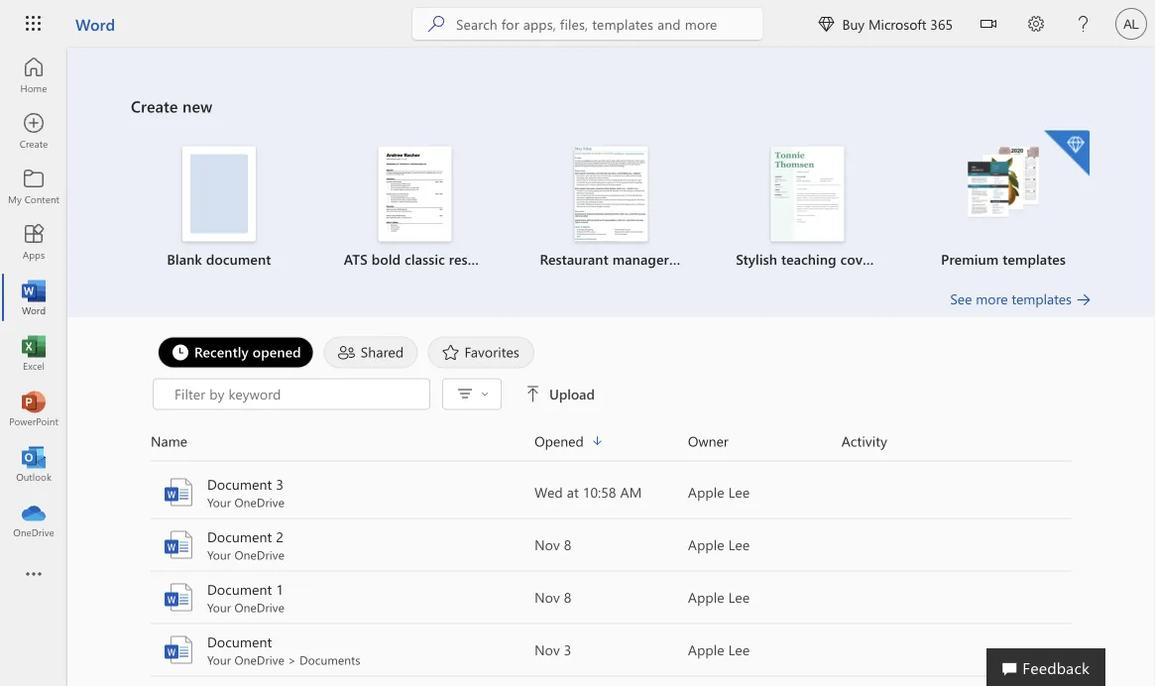 Task type: vqa. For each thing, say whether or not it's contained in the screenshot.
Document corresponding to 3
yes



Task type: describe. For each thing, give the bounding box(es) containing it.
document for 2
[[207, 528, 272, 546]]

restaurant manager resume element
[[525, 146, 720, 269]]

premium templates
[[941, 250, 1066, 268]]

bold
[[372, 250, 401, 268]]

document
[[206, 250, 271, 268]]

0 vertical spatial templates
[[1003, 250, 1066, 268]]


[[819, 16, 834, 32]]

nov 8 for document 1
[[535, 588, 572, 606]]

microsoft
[[869, 14, 927, 33]]

wed at 10:58 am
[[535, 483, 642, 501]]

word image up excel icon
[[24, 288, 44, 307]]

stylish teaching cover letter image
[[771, 146, 844, 241]]

am
[[620, 483, 642, 501]]

lee for document 1
[[729, 588, 750, 606]]

8 for 2
[[564, 536, 572, 554]]

nov for document 2
[[535, 536, 560, 554]]

apple for document 3
[[688, 483, 725, 501]]

activity, column 4 of 4 column header
[[842, 430, 1072, 453]]

document for 1
[[207, 580, 272, 599]]

word image for document 2
[[163, 529, 194, 561]]

lee for document 2
[[729, 536, 750, 554]]

your for document 3
[[207, 494, 231, 510]]

al button
[[1108, 0, 1155, 48]]

premium
[[941, 250, 999, 268]]

document 2 your onedrive
[[207, 528, 285, 563]]

al
[[1124, 16, 1139, 31]]

cover
[[841, 250, 876, 268]]


[[526, 386, 541, 402]]

home image
[[24, 65, 44, 85]]

onedrive for 3
[[235, 494, 285, 510]]

owner button
[[688, 430, 842, 453]]

document for 3
[[207, 475, 272, 493]]


[[981, 16, 997, 32]]

stylish teaching cover letter
[[736, 250, 914, 268]]

 buy microsoft 365
[[819, 14, 953, 33]]

restaurant
[[540, 250, 609, 268]]

create
[[131, 95, 178, 117]]

your inside document your onedrive > documents
[[207, 652, 231, 668]]

my content image
[[24, 177, 44, 196]]

outlook image
[[24, 454, 44, 474]]

3 for document 3 your onedrive
[[276, 475, 284, 493]]

name button
[[151, 430, 535, 453]]

shared
[[361, 343, 404, 361]]

2 resume from the left
[[673, 250, 720, 268]]

ats bold classic resume image
[[379, 146, 452, 241]]

recently opened element
[[158, 337, 314, 368]]

list inside the 'create new' main content
[[131, 128, 1092, 289]]

feedback button
[[987, 649, 1106, 686]]

ats bold classic resume
[[344, 250, 496, 268]]

ats bold classic resume element
[[329, 146, 501, 269]]

365
[[931, 14, 953, 33]]

document for your
[[207, 633, 272, 651]]

premium templates image
[[967, 146, 1040, 220]]

blank document element
[[133, 146, 305, 269]]

ats
[[344, 250, 368, 268]]

see
[[950, 290, 972, 308]]

 button
[[449, 380, 495, 409]]

opened button
[[535, 430, 688, 453]]

favorites element
[[428, 337, 535, 368]]

favorites tab
[[423, 337, 540, 368]]

excel image
[[24, 343, 44, 363]]

document 3 your onedrive
[[207, 475, 285, 510]]

recently opened
[[194, 343, 301, 361]]

favorites
[[465, 343, 520, 361]]

2
[[276, 528, 284, 546]]

apple lee for document
[[688, 641, 750, 659]]

 button
[[965, 0, 1013, 51]]

feedback
[[1023, 657, 1090, 678]]

letter
[[879, 250, 914, 268]]



Task type: locate. For each thing, give the bounding box(es) containing it.
teaching
[[781, 250, 837, 268]]

2 vertical spatial nov
[[535, 641, 560, 659]]

None search field
[[413, 8, 763, 40]]

restaurant manager resume image
[[575, 146, 648, 241]]

0 horizontal spatial 3
[[276, 475, 284, 493]]

2 apple lee from the top
[[688, 536, 750, 554]]

your
[[207, 494, 231, 510], [207, 547, 231, 563], [207, 600, 231, 615], [207, 652, 231, 668]]

row
[[151, 430, 1072, 462]]

buy
[[842, 14, 865, 33]]

word image for document 3
[[163, 477, 194, 508]]

see more templates button
[[950, 289, 1092, 309]]

1 horizontal spatial resume
[[673, 250, 720, 268]]

8
[[564, 536, 572, 554], [564, 588, 572, 606]]

4 lee from the top
[[729, 641, 750, 659]]

1 8 from the top
[[564, 536, 572, 554]]

word image down word icon
[[163, 634, 194, 666]]

recently opened tab
[[153, 337, 319, 368]]

apple lee for document 2
[[688, 536, 750, 554]]

nov 8 down wed
[[535, 536, 572, 554]]

document
[[207, 475, 272, 493], [207, 528, 272, 546], [207, 580, 272, 599], [207, 633, 272, 651]]

Search box. Suggestions appear as you type. search field
[[456, 8, 763, 40]]

word image inside name document 2 cell
[[163, 529, 194, 561]]

onedrive for 2
[[235, 547, 285, 563]]

document your onedrive > documents
[[207, 633, 361, 668]]

create image
[[24, 121, 44, 141]]

restaurant manager resume
[[540, 250, 720, 268]]

10:58
[[583, 483, 616, 501]]

stylish
[[736, 250, 778, 268]]

onedrive inside the document 2 your onedrive
[[235, 547, 285, 563]]

8 up nov 3
[[564, 588, 572, 606]]

onedrive
[[235, 494, 285, 510], [235, 547, 285, 563], [235, 600, 285, 615], [235, 652, 285, 668]]

1 document from the top
[[207, 475, 272, 493]]

apple lee
[[688, 483, 750, 501], [688, 536, 750, 554], [688, 588, 750, 606], [688, 641, 750, 659]]

classic
[[405, 250, 445, 268]]

premium templates element
[[918, 130, 1090, 269]]

lee
[[729, 483, 750, 501], [729, 536, 750, 554], [729, 588, 750, 606], [729, 641, 750, 659]]

none search field inside word banner
[[413, 8, 763, 40]]

2 nov from the top
[[535, 588, 560, 606]]

3 lee from the top
[[729, 588, 750, 606]]

>
[[288, 652, 296, 668]]

word banner
[[0, 0, 1155, 51]]

onedrive down 1
[[235, 600, 285, 615]]

1 apple lee from the top
[[688, 483, 750, 501]]

tab list containing recently opened
[[153, 337, 1070, 368]]

apple for document 2
[[688, 536, 725, 554]]

0 vertical spatial 3
[[276, 475, 284, 493]]

nov for document 1
[[535, 588, 560, 606]]

4 apple from the top
[[688, 641, 725, 659]]

templates up see more templates button
[[1003, 250, 1066, 268]]

nov 3
[[535, 641, 572, 659]]

name document 2 cell
[[151, 527, 535, 563]]

wed
[[535, 483, 563, 501]]

word image up word icon
[[163, 529, 194, 561]]

3 nov from the top
[[535, 641, 560, 659]]

4 document from the top
[[207, 633, 272, 651]]

2 nov 8 from the top
[[535, 588, 572, 606]]

onedrive up 2
[[235, 494, 285, 510]]

3 inside document 3 your onedrive
[[276, 475, 284, 493]]

resume right 'classic' on the top left of the page
[[449, 250, 496, 268]]

document inside document your onedrive > documents
[[207, 633, 272, 651]]

templates
[[1003, 250, 1066, 268], [1012, 290, 1072, 308]]

1
[[276, 580, 284, 599]]

your up document 1 your onedrive
[[207, 547, 231, 563]]

resume right the 'manager'
[[673, 250, 720, 268]]

manager
[[613, 250, 669, 268]]

shared tab
[[319, 337, 423, 368]]

opened
[[535, 432, 584, 450]]

word image
[[163, 582, 194, 613]]

document left 2
[[207, 528, 272, 546]]

at
[[567, 483, 579, 501]]

name document cell
[[151, 632, 535, 668]]

premium templates diamond image
[[1044, 130, 1090, 176]]

1 lee from the top
[[729, 483, 750, 501]]

list containing blank document
[[131, 128, 1092, 289]]

2 your from the top
[[207, 547, 231, 563]]

your inside document 1 your onedrive
[[207, 600, 231, 615]]

apple lee for document 3
[[688, 483, 750, 501]]

8 down at
[[564, 536, 572, 554]]

apple
[[688, 483, 725, 501], [688, 536, 725, 554], [688, 588, 725, 606], [688, 641, 725, 659]]

your inside document 3 your onedrive
[[207, 494, 231, 510]]

0 vertical spatial nov 8
[[535, 536, 572, 554]]

4 your from the top
[[207, 652, 231, 668]]

owner
[[688, 432, 729, 450]]

 upload
[[526, 385, 595, 403]]

documents
[[300, 652, 361, 668]]

nov 8
[[535, 536, 572, 554], [535, 588, 572, 606]]

word image for document
[[163, 634, 194, 666]]

templates right more
[[1012, 290, 1072, 308]]

1 apple from the top
[[688, 483, 725, 501]]

blank
[[167, 250, 202, 268]]

1 your from the top
[[207, 494, 231, 510]]

onedrive inside document 1 your onedrive
[[235, 600, 285, 615]]

new
[[182, 95, 213, 117]]

0 horizontal spatial resume
[[449, 250, 496, 268]]

name
[[151, 432, 187, 450]]

nov for document
[[535, 641, 560, 659]]

1 vertical spatial templates
[[1012, 290, 1072, 308]]

powerpoint image
[[24, 399, 44, 419]]

nov
[[535, 536, 560, 554], [535, 588, 560, 606], [535, 641, 560, 659]]

0 vertical spatial nov
[[535, 536, 560, 554]]

your right word icon
[[207, 600, 231, 615]]

2 lee from the top
[[729, 536, 750, 554]]

onedrive image
[[24, 510, 44, 530]]

word image
[[24, 288, 44, 307], [163, 477, 194, 508], [163, 529, 194, 561], [163, 634, 194, 666]]

lee for document
[[729, 641, 750, 659]]

displaying 5 out of 8 files. status
[[153, 378, 1050, 410]]

3 onedrive from the top
[[235, 600, 285, 615]]

your up the document 2 your onedrive
[[207, 494, 231, 510]]

navigation
[[0, 48, 67, 547]]

1 vertical spatial 8
[[564, 588, 572, 606]]

row containing name
[[151, 430, 1072, 462]]

1 onedrive from the top
[[235, 494, 285, 510]]

create new main content
[[67, 48, 1155, 686]]

onedrive inside document your onedrive > documents
[[235, 652, 285, 668]]

your down document 1 your onedrive
[[207, 652, 231, 668]]

apps image
[[24, 232, 44, 252]]

more
[[976, 290, 1008, 308]]

8 for 1
[[564, 588, 572, 606]]

3 document from the top
[[207, 580, 272, 599]]

apple for document
[[688, 641, 725, 659]]

opened
[[253, 343, 301, 361]]

nov 8 up nov 3
[[535, 588, 572, 606]]

name document 3 cell
[[151, 475, 535, 510]]

see more templates
[[950, 290, 1072, 308]]

nov 8 for document 2
[[535, 536, 572, 554]]

4 onedrive from the top
[[235, 652, 285, 668]]

3 apple from the top
[[688, 588, 725, 606]]

onedrive down 2
[[235, 547, 285, 563]]

your for document 1
[[207, 600, 231, 615]]

upload
[[549, 385, 595, 403]]

2 document from the top
[[207, 528, 272, 546]]

word image inside name document cell
[[163, 634, 194, 666]]

tab list inside the 'create new' main content
[[153, 337, 1070, 368]]

1 vertical spatial nov 8
[[535, 588, 572, 606]]

create new
[[131, 95, 213, 117]]

0 vertical spatial 8
[[564, 536, 572, 554]]

document left 1
[[207, 580, 272, 599]]

document down document 1 your onedrive
[[207, 633, 272, 651]]

1 resume from the left
[[449, 250, 496, 268]]

2 onedrive from the top
[[235, 547, 285, 563]]

1 vertical spatial 3
[[564, 641, 572, 659]]

1 nov 8 from the top
[[535, 536, 572, 554]]

blank document
[[167, 250, 271, 268]]

resume
[[449, 250, 496, 268], [673, 250, 720, 268]]

document 1 your onedrive
[[207, 580, 285, 615]]

document inside the document 2 your onedrive
[[207, 528, 272, 546]]

row inside the 'create new' main content
[[151, 430, 1072, 462]]

lee for document 3
[[729, 483, 750, 501]]

word image down name
[[163, 477, 194, 508]]

word image inside name document 3 cell
[[163, 477, 194, 508]]

onedrive left >
[[235, 652, 285, 668]]

stylish teaching cover letter element
[[721, 146, 914, 269]]

1 vertical spatial nov
[[535, 588, 560, 606]]

recently
[[194, 343, 249, 361]]

1 horizontal spatial 3
[[564, 641, 572, 659]]

onedrive for 1
[[235, 600, 285, 615]]

3 for nov 3
[[564, 641, 572, 659]]

3
[[276, 475, 284, 493], [564, 641, 572, 659]]

word
[[75, 13, 115, 34]]

shared element
[[324, 337, 418, 368]]

document up the document 2 your onedrive
[[207, 475, 272, 493]]

4 apple lee from the top
[[688, 641, 750, 659]]

3 your from the top
[[207, 600, 231, 615]]

document inside document 1 your onedrive
[[207, 580, 272, 599]]

name document 1 cell
[[151, 580, 535, 615]]

onedrive inside document 3 your onedrive
[[235, 494, 285, 510]]

templates inside button
[[1012, 290, 1072, 308]]

3 apple lee from the top
[[688, 588, 750, 606]]

list
[[131, 128, 1092, 289]]

1 nov from the top
[[535, 536, 560, 554]]

tab list
[[153, 337, 1070, 368]]

view more apps image
[[24, 565, 44, 585]]


[[481, 390, 489, 398]]

2 apple from the top
[[688, 536, 725, 554]]

document inside document 3 your onedrive
[[207, 475, 272, 493]]

2 8 from the top
[[564, 588, 572, 606]]

your inside the document 2 your onedrive
[[207, 547, 231, 563]]

Filter by keyword text field
[[173, 384, 420, 404]]

apple lee for document 1
[[688, 588, 750, 606]]

apple for document 1
[[688, 588, 725, 606]]

your for document 2
[[207, 547, 231, 563]]

activity
[[842, 432, 888, 450]]



